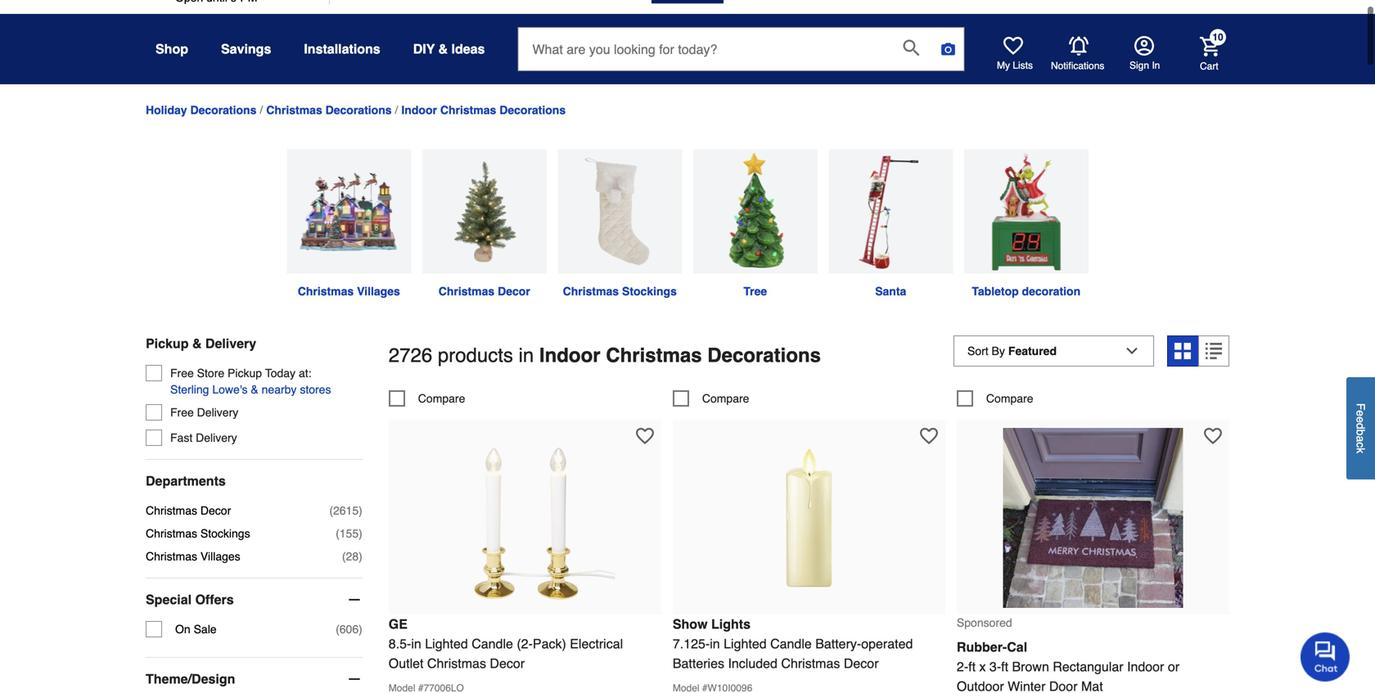 Task type: locate. For each thing, give the bounding box(es) containing it.
christmas decor image
[[422, 150, 547, 274]]

lowe's home improvement logo image
[[652, 0, 724, 23]]

lighted right 8.5- at the left of the page
[[425, 637, 468, 652]]

) down minus icon
[[359, 623, 363, 636]]

) down 155
[[359, 550, 363, 564]]

0 horizontal spatial candle
[[472, 637, 513, 652]]

villages
[[357, 285, 400, 298], [201, 550, 241, 564]]

1 horizontal spatial &
[[251, 383, 259, 396]]

2 heart outline image from the left
[[1205, 427, 1223, 445]]

1 horizontal spatial heart outline image
[[1205, 427, 1223, 445]]

0 vertical spatial pickup
[[146, 336, 189, 351]]

my lists
[[998, 60, 1034, 71]]

sterling
[[170, 383, 209, 396]]

/ right christmas decorations link
[[395, 104, 398, 117]]

) for ( 606 )
[[359, 623, 363, 636]]

1 horizontal spatial candle
[[771, 637, 812, 652]]

1 horizontal spatial christmas stockings
[[563, 285, 677, 298]]

lowe's home improvement account image
[[1135, 36, 1155, 56]]

0 vertical spatial stockings
[[622, 285, 677, 298]]

e up the 'b'
[[1355, 417, 1368, 423]]

Search Query text field
[[519, 28, 891, 70]]

compare
[[418, 392, 466, 405], [703, 392, 750, 405], [987, 392, 1034, 405]]

decor down "(2-"
[[490, 656, 525, 672]]

2 free from the top
[[170, 406, 194, 419]]

free delivery
[[170, 406, 239, 419]]

1 vertical spatial christmas villages
[[146, 550, 241, 564]]

christmas decor
[[439, 285, 531, 298], [146, 505, 231, 518]]

4 ) from the top
[[359, 623, 363, 636]]

compare inside 1001168650 element
[[703, 392, 750, 405]]

1 compare from the left
[[418, 392, 466, 405]]

lowe's home improvement cart image
[[1201, 37, 1220, 56]]

christmas stockings up 2726 products in indoor christmas decorations
[[563, 285, 677, 298]]

2 horizontal spatial compare
[[987, 392, 1034, 405]]

christmas villages up special offers
[[146, 550, 241, 564]]

& inside diy & ideas button
[[439, 41, 448, 57]]

theme/design
[[146, 672, 235, 687]]

ft right x
[[1002, 660, 1009, 675]]

0 horizontal spatial &
[[192, 336, 202, 351]]

1 vertical spatial christmas stockings
[[146, 528, 250, 541]]

savings button
[[221, 34, 271, 64]]

2 / from the left
[[395, 104, 398, 117]]

lighted inside ge 8.5-in lighted candle (2-pack) electrical outlet christmas decor
[[425, 637, 468, 652]]

1 vertical spatial stockings
[[201, 528, 250, 541]]

1 vertical spatial &
[[192, 336, 202, 351]]

1 vertical spatial free
[[170, 406, 194, 419]]

0 horizontal spatial compare
[[418, 392, 466, 405]]

3 ) from the top
[[359, 550, 363, 564]]

minus image
[[346, 592, 363, 609]]

rubber-cal 2-ft x 3-ft brown rectangular indoor or outdoor winter door mat
[[957, 640, 1180, 694]]

indoor
[[402, 103, 437, 117], [540, 344, 601, 367], [1128, 660, 1165, 675]]

0 horizontal spatial /
[[260, 104, 263, 117]]

lists
[[1013, 60, 1034, 71]]

0 vertical spatial free
[[170, 367, 194, 380]]

1 lighted from the left
[[425, 637, 468, 652]]

sign
[[1130, 60, 1150, 71]]

) up 28
[[359, 528, 363, 541]]

compare inside 1003313240 element
[[418, 392, 466, 405]]

0 vertical spatial christmas stockings
[[563, 285, 677, 298]]

show lights 7.125-in lighted candle battery-operated batteries included christmas decor image
[[719, 428, 900, 608]]

ge 8.5-in lighted candle (2-pack) electrical outlet christmas decor image
[[435, 428, 615, 608]]

1 horizontal spatial compare
[[703, 392, 750, 405]]

tabletop
[[972, 285, 1019, 298]]

electrical
[[570, 637, 623, 652]]

& for diy
[[439, 41, 448, 57]]

lighted
[[425, 637, 468, 652], [724, 637, 767, 652]]

delivery down lowe's
[[197, 406, 239, 419]]

2 vertical spatial indoor
[[1128, 660, 1165, 675]]

0 horizontal spatial villages
[[201, 550, 241, 564]]

outdoor
[[957, 679, 1005, 694]]

1 / from the left
[[260, 104, 263, 117]]

0 vertical spatial &
[[439, 41, 448, 57]]

2 horizontal spatial in
[[710, 637, 720, 652]]

1 horizontal spatial christmas villages
[[298, 285, 400, 298]]

0 vertical spatial indoor
[[402, 103, 437, 117]]

1 free from the top
[[170, 367, 194, 380]]

f
[[1355, 404, 1368, 411]]

diy & ideas
[[413, 41, 485, 57]]

villages up 2726 on the left of the page
[[357, 285, 400, 298]]

pickup up "sterling"
[[146, 336, 189, 351]]

2 lighted from the left
[[724, 637, 767, 652]]

1 horizontal spatial pickup
[[228, 367, 262, 380]]

lowe's home improvement notification center image
[[1070, 36, 1089, 56]]

155
[[340, 528, 359, 541]]

batteries
[[673, 656, 725, 672]]

1 candle from the left
[[472, 637, 513, 652]]

decor inside show lights 7.125-in lighted candle battery-operated batteries included christmas decor
[[844, 656, 879, 672]]

christmas decor link
[[417, 150, 552, 300]]

lighted up included at bottom right
[[724, 637, 767, 652]]

2 ) from the top
[[359, 528, 363, 541]]

christmas stockings down departments
[[146, 528, 250, 541]]

delivery
[[206, 336, 256, 351], [197, 406, 239, 419], [196, 432, 237, 445]]

villages up offers
[[201, 550, 241, 564]]

free
[[170, 367, 194, 380], [170, 406, 194, 419]]

decor down battery-
[[844, 656, 879, 672]]

in inside ge 8.5-in lighted candle (2-pack) electrical outlet christmas decor
[[411, 637, 422, 652]]

my lists link
[[998, 36, 1034, 72]]

indoor inside holiday decorations / christmas decorations / indoor christmas decorations
[[402, 103, 437, 117]]

0 horizontal spatial stockings
[[201, 528, 250, 541]]

in inside show lights 7.125-in lighted candle battery-operated batteries included christmas decor
[[710, 637, 720, 652]]

& up the store
[[192, 336, 202, 351]]

stockings down departments element
[[201, 528, 250, 541]]

candle up included at bottom right
[[771, 637, 812, 652]]

b
[[1355, 430, 1368, 436]]

pickup
[[146, 336, 189, 351], [228, 367, 262, 380]]

store
[[197, 367, 225, 380]]

1 vertical spatial pickup
[[228, 367, 262, 380]]

christmas villages link
[[281, 150, 417, 300]]

decor
[[498, 285, 531, 298], [201, 505, 231, 518], [490, 656, 525, 672], [844, 656, 879, 672]]

( for 606
[[336, 623, 340, 636]]

1 ) from the top
[[359, 505, 363, 518]]

tree
[[744, 285, 768, 298]]

santa link
[[824, 150, 959, 300]]

0 vertical spatial villages
[[357, 285, 400, 298]]

2 vertical spatial delivery
[[196, 432, 237, 445]]

cal
[[1008, 640, 1028, 655]]

0 vertical spatial christmas decor
[[439, 285, 531, 298]]

decoration
[[1023, 285, 1081, 298]]

2 horizontal spatial &
[[439, 41, 448, 57]]

free up "sterling"
[[170, 367, 194, 380]]

1 vertical spatial villages
[[201, 550, 241, 564]]

2 vertical spatial &
[[251, 383, 259, 396]]

& right diy
[[439, 41, 448, 57]]

sterling lowe's & nearby stores
[[170, 383, 331, 396]]

1 horizontal spatial ft
[[1002, 660, 1009, 675]]

tabletop decoration link
[[959, 150, 1095, 300]]

candle left "(2-"
[[472, 637, 513, 652]]

decor up products
[[498, 285, 531, 298]]

2 horizontal spatial indoor
[[1128, 660, 1165, 675]]

nearby
[[262, 383, 297, 396]]

free down "sterling"
[[170, 406, 194, 419]]

rectangular
[[1054, 660, 1124, 675]]

free for free store pickup today at:
[[170, 367, 194, 380]]

) up 155
[[359, 505, 363, 518]]

in down lights
[[710, 637, 720, 652]]

x
[[980, 660, 987, 675]]

1 horizontal spatial in
[[519, 344, 534, 367]]

in
[[519, 344, 534, 367], [411, 637, 422, 652], [710, 637, 720, 652]]

departments
[[146, 474, 226, 489]]

outlet
[[389, 656, 424, 672]]

installations button
[[304, 34, 381, 64]]

) for ( 28 )
[[359, 550, 363, 564]]

ft left x
[[969, 660, 976, 675]]

0 horizontal spatial indoor
[[402, 103, 437, 117]]

heart outline image
[[920, 427, 938, 445], [1205, 427, 1223, 445]]

in up outlet
[[411, 637, 422, 652]]

(
[[330, 505, 333, 518], [336, 528, 340, 541], [342, 550, 346, 564], [336, 623, 340, 636]]

2 candle from the left
[[771, 637, 812, 652]]

sign in
[[1130, 60, 1161, 71]]

christmas decor down departments
[[146, 505, 231, 518]]

None search field
[[518, 27, 965, 86]]

christmas inside show lights 7.125-in lighted candle battery-operated batteries included christmas decor
[[782, 656, 841, 672]]

indoor christmas decorations type tabletop decoration image
[[965, 150, 1089, 274]]

k
[[1355, 448, 1368, 454]]

0 horizontal spatial heart outline image
[[920, 427, 938, 445]]

shop button
[[156, 34, 188, 64]]

1003313240 element
[[389, 391, 466, 407]]

1 vertical spatial christmas decor
[[146, 505, 231, 518]]

0 horizontal spatial ft
[[969, 660, 976, 675]]

christmas villages down christmas villages image
[[298, 285, 400, 298]]

2615
[[333, 505, 359, 518]]

f e e d b a c k
[[1355, 404, 1368, 454]]

delivery up free store pickup today at:
[[206, 336, 256, 351]]

santa
[[876, 285, 907, 298]]

0 horizontal spatial lighted
[[425, 637, 468, 652]]

in right products
[[519, 344, 534, 367]]

e up d
[[1355, 411, 1368, 417]]

grid view image
[[1175, 343, 1192, 360]]

compare inside 1003209936 element
[[987, 392, 1034, 405]]

3 compare from the left
[[987, 392, 1034, 405]]

2 e from the top
[[1355, 417, 1368, 423]]

0 horizontal spatial christmas villages
[[146, 550, 241, 564]]

/ right holiday decorations link on the left top
[[260, 104, 263, 117]]

cart
[[1201, 60, 1219, 72]]

indoor christmas decorations theme/design santa image
[[829, 150, 954, 274]]

2 compare from the left
[[703, 392, 750, 405]]

rubber-cal 2-ft x 3-ft brown rectangular indoor or outdoor winter door mat image
[[1004, 428, 1184, 608]]

christmas stockings
[[563, 285, 677, 298], [146, 528, 250, 541]]

christmas
[[266, 103, 322, 117], [441, 103, 497, 117], [298, 285, 354, 298], [439, 285, 495, 298], [563, 285, 619, 298], [606, 344, 702, 367], [146, 505, 197, 518], [146, 528, 197, 541], [146, 550, 197, 564], [427, 656, 486, 672], [782, 656, 841, 672]]

1 horizontal spatial lighted
[[724, 637, 767, 652]]

)
[[359, 505, 363, 518], [359, 528, 363, 541], [359, 550, 363, 564], [359, 623, 363, 636]]

sterling lowe's & nearby stores button
[[170, 382, 331, 398]]

pickup up 'sterling lowe's & nearby stores' button
[[228, 367, 262, 380]]

1 vertical spatial delivery
[[197, 406, 239, 419]]

decor inside ge 8.5-in lighted candle (2-pack) electrical outlet christmas decor
[[490, 656, 525, 672]]

/
[[260, 104, 263, 117], [395, 104, 398, 117]]

delivery down free delivery
[[196, 432, 237, 445]]

0 horizontal spatial in
[[411, 637, 422, 652]]

( 2615 )
[[330, 505, 363, 518]]

stockings up 2726 products in indoor christmas decorations
[[622, 285, 677, 298]]

1 horizontal spatial /
[[395, 104, 398, 117]]

candle
[[472, 637, 513, 652], [771, 637, 812, 652]]

1 horizontal spatial indoor
[[540, 344, 601, 367]]

departments element
[[146, 473, 363, 490]]

& down free store pickup today at:
[[251, 383, 259, 396]]

christmas decor up products
[[439, 285, 531, 298]]

christmas decorations link
[[266, 103, 392, 117]]

1 heart outline image from the left
[[920, 427, 938, 445]]



Task type: vqa. For each thing, say whether or not it's contained in the screenshot.
personality.
no



Task type: describe. For each thing, give the bounding box(es) containing it.
& for pickup
[[192, 336, 202, 351]]

fast
[[170, 432, 193, 445]]

products
[[438, 344, 513, 367]]

0 horizontal spatial pickup
[[146, 336, 189, 351]]

winter
[[1008, 679, 1046, 694]]

holiday
[[146, 103, 187, 117]]

lowe's home improvement lists image
[[1004, 36, 1024, 56]]

indoor christmas decorations theme/design tree image
[[694, 150, 818, 274]]

search image
[[904, 40, 920, 56]]

shop
[[156, 41, 188, 57]]

minus image
[[346, 672, 363, 688]]

compare for 1003209936 element
[[987, 392, 1034, 405]]

offers
[[195, 593, 234, 608]]

sign in button
[[1130, 36, 1161, 72]]

diy & ideas button
[[413, 34, 485, 64]]

2-
[[957, 660, 969, 675]]

notifications
[[1052, 60, 1105, 71]]

sale
[[194, 623, 217, 636]]

decor down departments
[[201, 505, 231, 518]]

tree link
[[688, 150, 824, 300]]

compare for 1001168650 element
[[703, 392, 750, 405]]

special offers
[[146, 593, 234, 608]]

included
[[728, 656, 778, 672]]

lights
[[712, 617, 751, 632]]

theme/design button
[[146, 659, 363, 694]]

( 606 )
[[336, 623, 363, 636]]

show
[[673, 617, 708, 632]]

2726
[[389, 344, 433, 367]]

2 ft from the left
[[1002, 660, 1009, 675]]

8.5-
[[389, 637, 411, 652]]

( for 28
[[342, 550, 346, 564]]

installations
[[304, 41, 381, 57]]

606
[[340, 623, 359, 636]]

0 horizontal spatial christmas decor
[[146, 505, 231, 518]]

battery-
[[816, 637, 862, 652]]

lowe's
[[212, 383, 248, 396]]

2726 products in indoor christmas decorations
[[389, 344, 821, 367]]

1 vertical spatial indoor
[[540, 344, 601, 367]]

candle inside ge 8.5-in lighted candle (2-pack) electrical outlet christmas decor
[[472, 637, 513, 652]]

tabletop decoration
[[972, 285, 1081, 298]]

stores
[[300, 383, 331, 396]]

( for 2615
[[330, 505, 333, 518]]

on sale
[[175, 623, 217, 636]]

f e e d b a c k button
[[1347, 378, 1376, 480]]

camera image
[[941, 41, 957, 57]]

candle inside show lights 7.125-in lighted candle battery-operated batteries included christmas decor
[[771, 637, 812, 652]]

my
[[998, 60, 1011, 71]]

(2-
[[517, 637, 533, 652]]

a
[[1355, 436, 1368, 443]]

lighted inside show lights 7.125-in lighted candle battery-operated batteries included christmas decor
[[724, 637, 767, 652]]

pack)
[[533, 637, 567, 652]]

10
[[1213, 31, 1224, 43]]

free for free delivery
[[170, 406, 194, 419]]

fast delivery
[[170, 432, 237, 445]]

1003209936 element
[[957, 391, 1034, 407]]

& inside 'sterling lowe's & nearby stores' button
[[251, 383, 259, 396]]

) for ( 2615 )
[[359, 505, 363, 518]]

operated
[[862, 637, 914, 652]]

at:
[[299, 367, 312, 380]]

ge 8.5-in lighted candle (2-pack) electrical outlet christmas decor
[[389, 617, 623, 672]]

list view image
[[1206, 343, 1223, 360]]

1 horizontal spatial stockings
[[622, 285, 677, 298]]

christmas stockings image
[[558, 150, 682, 274]]

today
[[265, 367, 296, 380]]

special
[[146, 593, 192, 608]]

) for ( 155 )
[[359, 528, 363, 541]]

show lights 7.125-in lighted candle battery-operated batteries included christmas decor
[[673, 617, 914, 672]]

28
[[346, 550, 359, 564]]

1 ft from the left
[[969, 660, 976, 675]]

7.125-
[[673, 637, 710, 652]]

in for 8.5-
[[411, 637, 422, 652]]

christmas villages image
[[287, 150, 411, 274]]

rubber-
[[957, 640, 1008, 655]]

sponsored
[[957, 617, 1013, 630]]

or
[[1169, 660, 1180, 675]]

brown
[[1013, 660, 1050, 675]]

in for products
[[519, 344, 534, 367]]

c
[[1355, 443, 1368, 448]]

mat
[[1082, 679, 1104, 694]]

3-
[[990, 660, 1002, 675]]

1 horizontal spatial villages
[[357, 285, 400, 298]]

( for 155
[[336, 528, 340, 541]]

1 horizontal spatial christmas decor
[[439, 285, 531, 298]]

delivery for fast delivery
[[196, 432, 237, 445]]

compare for 1003313240 element
[[418, 392, 466, 405]]

holiday decorations / christmas decorations / indoor christmas decorations
[[146, 103, 566, 117]]

diy
[[413, 41, 435, 57]]

door
[[1050, 679, 1078, 694]]

savings
[[221, 41, 271, 57]]

christmas stockings link
[[552, 150, 688, 300]]

free store pickup today at:
[[170, 367, 312, 380]]

1 e from the top
[[1355, 411, 1368, 417]]

pickup & delivery
[[146, 336, 256, 351]]

( 155 )
[[336, 528, 363, 541]]

special offers button
[[146, 579, 363, 622]]

heart outline image
[[636, 427, 654, 445]]

christmas inside ge 8.5-in lighted candle (2-pack) electrical outlet christmas decor
[[427, 656, 486, 672]]

delivery for free delivery
[[197, 406, 239, 419]]

d
[[1355, 423, 1368, 430]]

( 28 )
[[342, 550, 363, 564]]

in
[[1153, 60, 1161, 71]]

ideas
[[452, 41, 485, 57]]

0 horizontal spatial christmas stockings
[[146, 528, 250, 541]]

chat invite button image
[[1301, 632, 1351, 682]]

holiday decorations link
[[146, 103, 257, 117]]

1001168650 element
[[673, 391, 750, 407]]

0 vertical spatial christmas villages
[[298, 285, 400, 298]]

0 vertical spatial delivery
[[206, 336, 256, 351]]

indoor inside rubber-cal 2-ft x 3-ft brown rectangular indoor or outdoor winter door mat
[[1128, 660, 1165, 675]]



